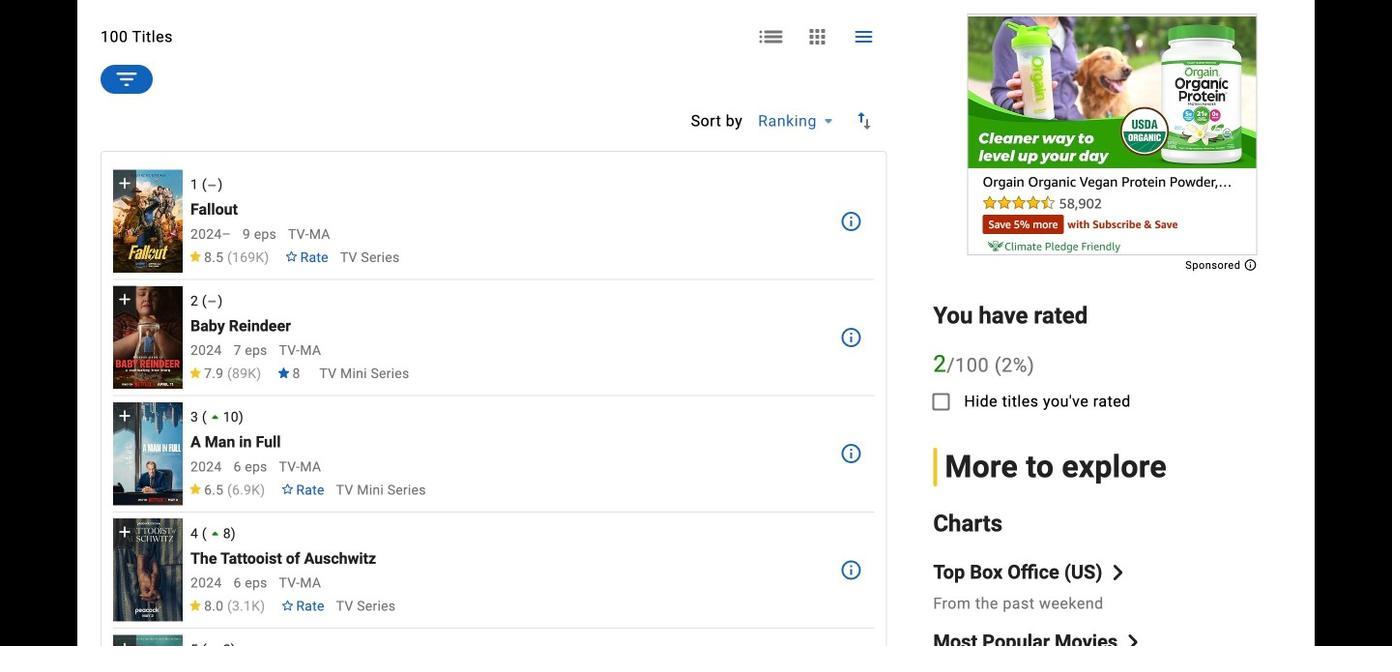 Task type: describe. For each thing, give the bounding box(es) containing it.
arrow drop down image
[[817, 109, 841, 133]]

walton goggins, aaron moten, and ella purnell in fallout (2024) image
[[113, 170, 183, 273]]

imdb rating: 6.5 element
[[189, 482, 265, 498]]

imdb rating: 8.0 element
[[189, 599, 265, 614]]

5 group from the top
[[113, 635, 183, 646]]

jessica gunning and richard gadd in baby reindeer (2024) image
[[113, 286, 183, 389]]

star border inline image
[[281, 600, 294, 611]]

moved up 10 in ranking element
[[205, 407, 239, 428]]

add image for hiroyuki sanada in shōgun (2024) image
[[115, 639, 134, 646]]

imdb rating: 7.9 element
[[189, 366, 262, 382]]

no rank change element for walton goggins, aaron moten, and ella purnell in fallout (2024) image in the top left of the page
[[207, 180, 218, 190]]

star inline image for moved up 10 in ranking image
[[189, 484, 202, 495]]

grid view image
[[806, 25, 829, 48]]

add image for jeff daniels in a man in full (2024) image
[[115, 406, 134, 426]]

detailed view image
[[760, 25, 783, 48]]

chevron right inline image
[[1111, 565, 1126, 580]]

change sort by direction image
[[853, 109, 877, 133]]

imdb rating: 8.5 element
[[189, 250, 269, 265]]

moved up 8 in ranking image
[[205, 524, 225, 544]]

group for imdb rating: 7.9 element
[[113, 286, 183, 389]]

star inline image for imdb rating: 7.9 element
[[189, 367, 202, 378]]

see more information about the tattooist of auschwitz image
[[840, 559, 863, 582]]

group for the imdb rating: 8.5 element
[[113, 170, 183, 273]]

moved up 10 in ranking image
[[205, 407, 225, 428]]

chevron right inline image
[[1126, 634, 1142, 646]]

group for imdb rating: 6.5 element at the left
[[113, 402, 183, 505]]

moved down 2 in ranking element
[[207, 643, 231, 646]]



Task type: vqa. For each thing, say whether or not it's contained in the screenshot.
See more information about Baby Reindeer icon on the right bottom of the page
yes



Task type: locate. For each thing, give the bounding box(es) containing it.
group up hiroyuki sanada in shōgun (2024) image
[[113, 519, 183, 622]]

star inline image right jessica gunning and richard gadd in baby reindeer (2024) 'image'
[[189, 367, 202, 378]]

star inline image inside the "imdb rating: 8.0" element
[[189, 600, 202, 611]]

star border inline image right the imdb rating: 8.5 element
[[285, 251, 298, 262]]

0 vertical spatial no rank change element
[[207, 180, 218, 190]]

star inline image right the tattooist of auschwitz (2024) image
[[189, 600, 202, 611]]

star inline image
[[189, 367, 202, 378], [189, 600, 202, 611]]

add image left no rank change icon
[[115, 174, 134, 193]]

group left moved up 10 in ranking image
[[113, 402, 183, 505]]

group down the tattooist of auschwitz (2024) image
[[113, 635, 183, 646]]

1 star inline image from the top
[[189, 367, 202, 378]]

no rank change image
[[207, 180, 217, 190]]

0 vertical spatial add image
[[115, 290, 134, 309]]

filter image
[[113, 66, 140, 93]]

add image down the tattooist of auschwitz (2024) image
[[115, 639, 134, 646]]

star border inline image
[[285, 251, 298, 262], [281, 484, 294, 495]]

group for the "imdb rating: 8.0" element
[[113, 519, 183, 622]]

star border inline image right imdb rating: 6.5 element at the left
[[281, 484, 294, 495]]

1 vertical spatial no rank change element
[[207, 296, 218, 306]]

no rank change element for jessica gunning and richard gadd in baby reindeer (2024) 'image'
[[207, 296, 218, 306]]

0 vertical spatial add image
[[115, 174, 134, 193]]

no rank change element right walton goggins, aaron moten, and ella purnell in fallout (2024) image in the top left of the page
[[207, 180, 218, 190]]

2 star inline image from the top
[[189, 600, 202, 611]]

1 no rank change element from the top
[[207, 180, 218, 190]]

add image for the tattooist of auschwitz (2024) image
[[115, 522, 134, 542]]

1 vertical spatial add image
[[115, 406, 134, 426]]

2 add image from the top
[[115, 522, 134, 542]]

star border inline image for imdb rating: 6.5 element at the left
[[281, 484, 294, 495]]

group
[[113, 170, 183, 273], [113, 286, 183, 389], [113, 402, 183, 505], [113, 519, 183, 622], [113, 635, 183, 646]]

no rank change image
[[207, 296, 217, 306]]

see more information about fallout image
[[840, 210, 863, 233]]

group left no rank change image
[[113, 286, 183, 389]]

2 vertical spatial add image
[[115, 639, 134, 646]]

add image for walton goggins, aaron moten, and ella purnell in fallout (2024) image in the top left of the page
[[115, 174, 134, 193]]

no rank change element down the imdb rating: 8.5 element
[[207, 296, 218, 306]]

1 vertical spatial star inline image
[[189, 600, 202, 611]]

the tattooist of auschwitz (2024) image
[[113, 519, 183, 622]]

checkbox unchecked image
[[930, 391, 953, 414]]

star inline image inside the imdb rating: 8.5 element
[[189, 251, 202, 262]]

add image for jessica gunning and richard gadd in baby reindeer (2024) 'image'
[[115, 290, 134, 309]]

star inline image right imdb rating: 7.9 element
[[277, 367, 291, 378]]

1 vertical spatial star border inline image
[[281, 484, 294, 495]]

see more information about baby reindeer image
[[840, 326, 863, 349]]

star inline image for no rank change icon
[[189, 251, 202, 262]]

no rank change element
[[207, 180, 218, 190], [207, 296, 218, 306]]

star inline image for the "imdb rating: 8.0" element
[[189, 600, 202, 611]]

None checkbox
[[918, 378, 965, 425]]

star inline image right jeff daniels in a man in full (2024) image
[[189, 484, 202, 495]]

see more information about a man in full image
[[840, 442, 863, 465]]

star inline image
[[189, 251, 202, 262], [277, 367, 291, 378], [189, 484, 202, 495]]

add image
[[115, 174, 134, 193], [115, 522, 134, 542]]

2 vertical spatial star inline image
[[189, 484, 202, 495]]

4 group from the top
[[113, 519, 183, 622]]

jeff daniels in a man in full (2024) image
[[113, 402, 183, 505]]

star inline image inside imdb rating: 6.5 element
[[189, 484, 202, 495]]

3 add image from the top
[[115, 639, 134, 646]]

star inline image right walton goggins, aaron moten, and ella purnell in fallout (2024) image in the top left of the page
[[189, 251, 202, 262]]

1 add image from the top
[[115, 174, 134, 193]]

1 group from the top
[[113, 170, 183, 273]]

add image down walton goggins, aaron moten, and ella purnell in fallout (2024) image in the top left of the page
[[115, 290, 134, 309]]

add image
[[115, 290, 134, 309], [115, 406, 134, 426], [115, 639, 134, 646]]

star border inline image for the imdb rating: 8.5 element
[[285, 251, 298, 262]]

2 group from the top
[[113, 286, 183, 389]]

star inline image inside imdb rating: 7.9 element
[[189, 367, 202, 378]]

1 add image from the top
[[115, 290, 134, 309]]

selected:  compact view image
[[853, 25, 876, 48]]

moved up 8 in ranking element
[[205, 524, 231, 544]]

add image down jessica gunning and richard gadd in baby reindeer (2024) 'image'
[[115, 406, 134, 426]]

3 group from the top
[[113, 402, 183, 505]]

0 vertical spatial star inline image
[[189, 367, 202, 378]]

1 vertical spatial star inline image
[[277, 367, 291, 378]]

group left no rank change icon
[[113, 170, 183, 273]]

hiroyuki sanada in shōgun (2024) image
[[113, 635, 183, 646]]

sponsored content section
[[968, 13, 1258, 269]]

2 no rank change element from the top
[[207, 296, 218, 306]]

add image down jeff daniels in a man in full (2024) image
[[115, 522, 134, 542]]

2 add image from the top
[[115, 406, 134, 426]]

0 vertical spatial star inline image
[[189, 251, 202, 262]]

0 vertical spatial star border inline image
[[285, 251, 298, 262]]

1 vertical spatial add image
[[115, 522, 134, 542]]



